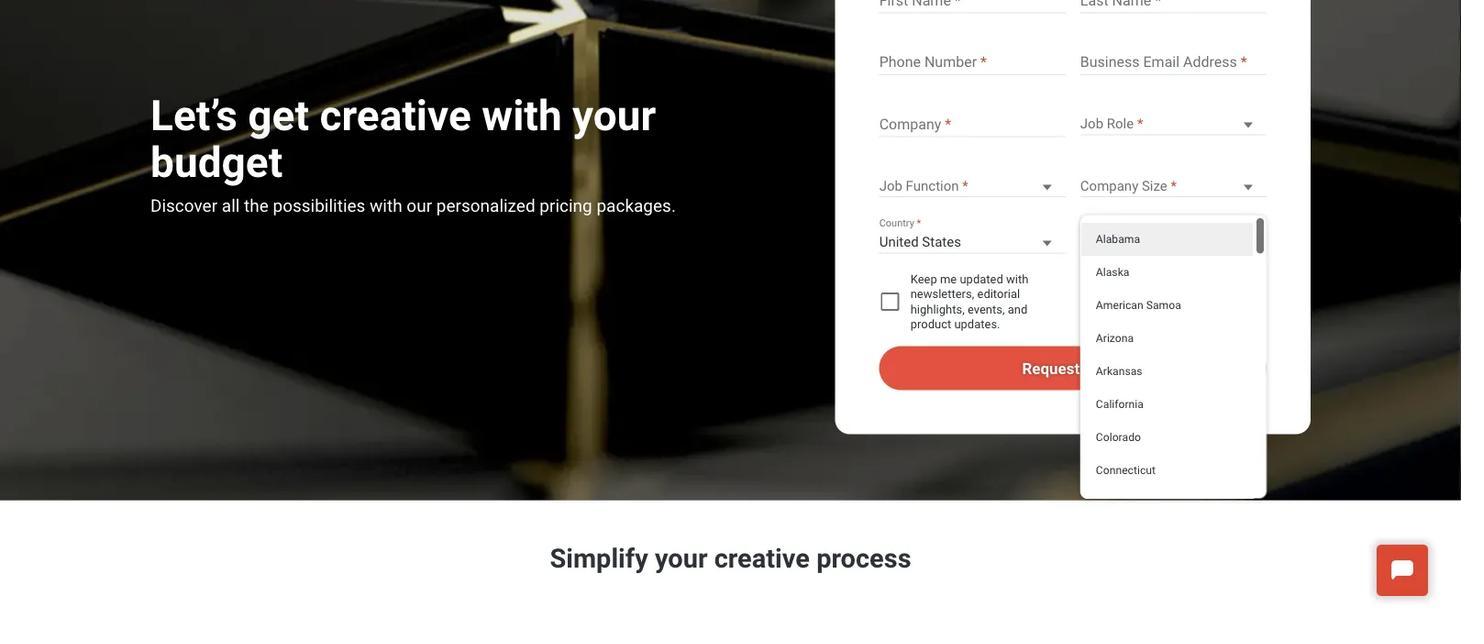 Task type: vqa. For each thing, say whether or not it's contained in the screenshot.
Keep me updated with newsletters, editorial highlights, events, and product updates.
yes



Task type: locate. For each thing, give the bounding box(es) containing it.
get
[[248, 91, 309, 140]]

newsletters,
[[911, 287, 975, 301]]

1 vertical spatial with
[[1006, 272, 1029, 286]]

creative inside let's get creative with your budget
[[320, 91, 471, 140]]

highlights,
[[911, 302, 965, 316]]

0 horizontal spatial with
[[482, 91, 562, 140]]

0 vertical spatial your
[[573, 91, 656, 140]]

country *
[[880, 217, 921, 229]]

states
[[922, 234, 961, 250]]

*
[[917, 217, 921, 229]]

1 horizontal spatial creative
[[714, 543, 810, 574]]

product
[[911, 317, 952, 331]]

your
[[573, 91, 656, 140], [655, 543, 708, 574]]

budget
[[150, 138, 283, 187]]

with inside "keep me updated with newsletters, editorial highlights, events, and product updates."
[[1006, 272, 1029, 286]]

with
[[482, 91, 562, 140], [1006, 272, 1029, 286]]

0 horizontal spatial creative
[[320, 91, 471, 140]]

0 vertical spatial with
[[482, 91, 562, 140]]

with for updated
[[1006, 272, 1029, 286]]

editorial
[[978, 287, 1020, 301]]

1 vertical spatial creative
[[714, 543, 810, 574]]

Phone Number text field
[[880, 53, 1066, 75]]

1 horizontal spatial with
[[1006, 272, 1029, 286]]

0 vertical spatial creative
[[320, 91, 471, 140]]

simplify
[[550, 543, 648, 574]]

updates.
[[955, 317, 1001, 331]]

request quote button
[[880, 346, 1267, 390]]

with inside let's get creative with your budget
[[482, 91, 562, 140]]

Last Name text field
[[1081, 0, 1267, 13]]

process
[[817, 543, 912, 574]]

simplify your creative process
[[550, 543, 912, 574]]

country
[[880, 217, 915, 229]]

creative
[[320, 91, 471, 140], [714, 543, 810, 574]]



Task type: describe. For each thing, give the bounding box(es) containing it.
united
[[880, 234, 919, 250]]

creative for your
[[714, 543, 810, 574]]

updated
[[960, 272, 1003, 286]]

your inside let's get creative with your budget
[[573, 91, 656, 140]]

1 vertical spatial your
[[655, 543, 708, 574]]

let's get creative with your budget
[[150, 91, 656, 187]]

let's
[[150, 91, 237, 140]]

request quote
[[1022, 359, 1124, 378]]

let's get creative with your budget banner
[[0, 0, 1462, 504]]

united states
[[880, 234, 961, 250]]

Company text field
[[880, 115, 1066, 137]]

with for creative
[[482, 91, 562, 140]]

keep me updated with newsletters, editorial highlights, events, and product updates.
[[911, 272, 1029, 331]]

me
[[940, 272, 957, 286]]

quote
[[1084, 359, 1124, 378]]

creative for get
[[320, 91, 471, 140]]

keep
[[911, 272, 937, 286]]

First Name text field
[[880, 0, 1066, 13]]

request
[[1022, 359, 1080, 378]]

Business Email Address text field
[[1081, 53, 1267, 75]]

and
[[1008, 302, 1028, 316]]

events,
[[968, 302, 1005, 316]]



